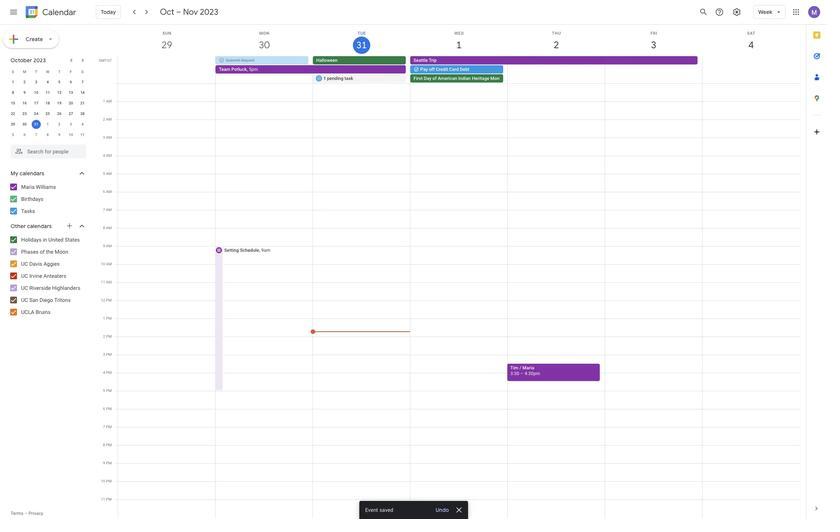 Task type: describe. For each thing, give the bounding box(es) containing it.
4 for 4 am
[[103, 154, 105, 158]]

27
[[69, 112, 73, 116]]

31 cell
[[30, 119, 42, 130]]

10 am
[[101, 262, 112, 267]]

4 inside sat 4
[[748, 39, 754, 51]]

3 for 3 am
[[103, 136, 105, 140]]

cell containing setting schedule
[[215, 83, 313, 519]]

pm for 7 pm
[[106, 426, 112, 430]]

w
[[46, 70, 49, 74]]

today
[[101, 9, 116, 15]]

4 down w
[[47, 80, 49, 84]]

1 pending task button
[[313, 74, 406, 83]]

maria inside tim / maria 3:30 – 4:30pm
[[523, 366, 534, 371]]

15
[[11, 101, 15, 105]]

6 pm
[[103, 407, 112, 412]]

uc for uc riverside highlanders
[[21, 285, 28, 292]]

am for 11 am
[[106, 281, 112, 285]]

november 9 element
[[55, 131, 64, 140]]

1 inside wed 1
[[456, 39, 461, 51]]

privacy
[[29, 512, 43, 517]]

holidays
[[21, 237, 42, 243]]

9 for the november 9 element
[[58, 133, 60, 137]]

calendars for other calendars
[[27, 223, 52, 230]]

seattle trip
[[414, 58, 437, 63]]

october 2023 grid
[[7, 66, 88, 140]]

sat 4
[[747, 31, 756, 51]]

11 pm
[[101, 498, 112, 502]]

october
[[11, 57, 32, 64]]

8 up 15
[[12, 91, 14, 95]]

22
[[11, 112, 15, 116]]

18 element
[[43, 99, 52, 108]]

thu
[[552, 31, 561, 36]]

2 am
[[103, 117, 112, 122]]

gmt-07
[[99, 59, 112, 63]]

18
[[46, 101, 50, 105]]

, for potluck
[[247, 67, 248, 72]]

november 6 element
[[20, 131, 29, 140]]

6 for 6 pm
[[103, 407, 105, 412]]

– for privacy
[[24, 512, 27, 517]]

sat
[[747, 31, 756, 36]]

phases
[[21, 249, 39, 255]]

credit
[[436, 67, 448, 72]]

3 pm
[[103, 353, 112, 357]]

of inside other calendars list
[[40, 249, 45, 255]]

uc for uc davis aggies
[[21, 261, 28, 267]]

terms – privacy
[[11, 512, 43, 517]]

tasks
[[21, 208, 35, 214]]

2 s from the left
[[81, 70, 84, 74]]

am for 7 am
[[106, 208, 112, 212]]

11 am
[[101, 281, 112, 285]]

off
[[429, 67, 435, 72]]

american
[[438, 76, 457, 81]]

2 for 2 pm
[[103, 335, 105, 339]]

halloween
[[316, 58, 338, 63]]

22 element
[[8, 110, 17, 119]]

pm for 3 pm
[[106, 353, 112, 357]]

pm for 6 pm
[[106, 407, 112, 412]]

fri
[[651, 31, 658, 36]]

1 for 1 pm
[[103, 317, 105, 321]]

uc san diego tritons
[[21, 298, 71, 304]]

my calendars
[[11, 170, 44, 177]]

2 pm
[[103, 335, 112, 339]]

highlanders
[[52, 285, 80, 292]]

cell containing submit report
[[216, 56, 410, 83]]

1 t from the left
[[35, 70, 37, 74]]

in
[[43, 237, 47, 243]]

gmt-
[[99, 59, 108, 63]]

uc for uc irvine anteaters
[[21, 273, 28, 279]]

united
[[48, 237, 63, 243]]

pm for 4 pm
[[106, 371, 112, 375]]

riverside
[[29, 285, 51, 292]]

am for 8 am
[[106, 226, 112, 230]]

4:30pm
[[525, 372, 540, 377]]

cell containing seattle trip
[[410, 56, 702, 83]]

row containing submit report
[[115, 56, 806, 83]]

task
[[345, 76, 353, 81]]

15 element
[[8, 99, 17, 108]]

11 for 11 pm
[[101, 498, 105, 502]]

mon 30
[[258, 31, 270, 51]]

9 am
[[103, 244, 112, 248]]

1 vertical spatial 2023
[[33, 57, 46, 64]]

sun
[[163, 31, 172, 36]]

10 for november 10 element
[[69, 133, 73, 137]]

30 inside "october 2023" grid
[[22, 122, 27, 126]]

ucla bruins
[[21, 310, 51, 316]]

30 inside 'mon 30'
[[258, 39, 269, 51]]

30 element
[[20, 120, 29, 129]]

am for 5 am
[[106, 172, 112, 176]]

my
[[11, 170, 18, 177]]

13 element
[[66, 88, 75, 97]]

event saved
[[365, 508, 393, 514]]

today button
[[96, 3, 121, 21]]

1 for 1 pending task
[[323, 76, 326, 81]]

halloween button
[[313, 56, 406, 65]]

november 11 element
[[78, 131, 87, 140]]

5 for 5 am
[[103, 172, 105, 176]]

9 for 9 am
[[103, 244, 105, 248]]

uc irvine anteaters
[[21, 273, 66, 279]]

pm for 12 pm
[[106, 299, 112, 303]]

create button
[[3, 30, 59, 48]]

11 for november 11 element
[[80, 133, 85, 137]]

pm for 9 pm
[[106, 462, 112, 466]]

november 4 element
[[78, 120, 87, 129]]

uc davis aggies
[[21, 261, 60, 267]]

am for 9 am
[[106, 244, 112, 248]]

phases of the moon
[[21, 249, 68, 255]]

williams
[[36, 184, 56, 190]]

5 up 12 element
[[58, 80, 60, 84]]

8 for november 8 element
[[47, 133, 49, 137]]

am for 1 am
[[106, 99, 112, 103]]

4 for 4 pm
[[103, 371, 105, 375]]

21 element
[[78, 99, 87, 108]]

4 am
[[103, 154, 112, 158]]

sun 29
[[161, 31, 172, 51]]

7 am
[[103, 208, 112, 212]]

6 am
[[103, 190, 112, 194]]

november 1 element
[[43, 120, 52, 129]]

holidays in united states
[[21, 237, 80, 243]]

5 am
[[103, 172, 112, 176]]

29 element
[[8, 120, 17, 129]]

11 for 11 am
[[101, 281, 105, 285]]

1 for november 1 element
[[47, 122, 49, 126]]

9 for 9 pm
[[103, 462, 105, 466]]

birthdays
[[21, 196, 43, 202]]

maria williams
[[21, 184, 56, 190]]

1 link
[[450, 37, 468, 54]]

24
[[34, 112, 38, 116]]

pm for 2 pm
[[106, 335, 112, 339]]

the
[[46, 249, 53, 255]]

moon
[[55, 249, 68, 255]]

tim / maria 3:30 – 4:30pm
[[511, 366, 540, 377]]

2 for 2 am
[[103, 117, 105, 122]]

event
[[365, 508, 378, 514]]

1 pending task
[[323, 76, 353, 81]]

grid containing 29
[[97, 25, 806, 520]]

27 element
[[66, 110, 75, 119]]

fri 3
[[651, 31, 658, 51]]

5 for 5 pm
[[103, 389, 105, 393]]

8 pm
[[103, 444, 112, 448]]

29 inside "october 2023" grid
[[11, 122, 15, 126]]

23
[[22, 112, 27, 116]]

0 vertical spatial 29
[[161, 39, 172, 51]]

14 element
[[78, 88, 87, 97]]

am for 2 am
[[106, 117, 112, 122]]

first
[[414, 76, 423, 81]]

team
[[219, 67, 230, 72]]

23 element
[[20, 110, 29, 119]]

7 for 7 am
[[103, 208, 105, 212]]



Task type: locate. For each thing, give the bounding box(es) containing it.
12 up 19
[[57, 91, 61, 95]]

9 am from the top
[[106, 244, 112, 248]]

9 pm from the top
[[106, 444, 112, 448]]

6 pm from the top
[[106, 389, 112, 393]]

of inside button
[[433, 76, 437, 81]]

november 5 element
[[8, 131, 17, 140]]

– right oct
[[176, 7, 181, 17]]

other
[[11, 223, 26, 230]]

1 horizontal spatial 2023
[[200, 7, 218, 17]]

9 down november 2 element
[[58, 133, 60, 137]]

terms
[[11, 512, 23, 517]]

bruins
[[36, 310, 51, 316]]

submit report
[[226, 58, 255, 63]]

nov
[[183, 7, 198, 17]]

0 horizontal spatial 31
[[34, 122, 38, 126]]

1 vertical spatial ,
[[259, 248, 260, 253]]

7 up '8 pm'
[[103, 426, 105, 430]]

1 horizontal spatial 31
[[356, 39, 366, 51]]

1 down 12 pm
[[103, 317, 105, 321]]

am up "9 am"
[[106, 226, 112, 230]]

my calendars list
[[2, 181, 94, 217]]

seattle
[[414, 58, 428, 63]]

add other calendars image
[[66, 222, 73, 230]]

uc left irvine
[[21, 273, 28, 279]]

pm for 5 pm
[[106, 389, 112, 393]]

0 vertical spatial of
[[433, 76, 437, 81]]

0 horizontal spatial 30
[[22, 122, 27, 126]]

0 horizontal spatial 12
[[57, 91, 61, 95]]

maria up 4:30pm
[[523, 366, 534, 371]]

10 for 10 am
[[101, 262, 105, 267]]

7 for 7 pm
[[103, 426, 105, 430]]

row containing s
[[7, 66, 88, 77]]

pm up 2 pm
[[106, 317, 112, 321]]

1 down wed
[[456, 39, 461, 51]]

pm up 5 pm
[[106, 371, 112, 375]]

other calendars button
[[2, 221, 94, 233]]

am for 4 am
[[106, 154, 112, 158]]

setting
[[224, 248, 239, 253]]

0 horizontal spatial –
[[24, 512, 27, 517]]

0 vertical spatial maria
[[21, 184, 35, 190]]

29 down 22 element on the top of page
[[11, 122, 15, 126]]

0 vertical spatial 2023
[[200, 7, 218, 17]]

row group
[[7, 77, 88, 140]]

1 horizontal spatial maria
[[523, 366, 534, 371]]

row containing 5
[[7, 130, 88, 140]]

29 link
[[158, 37, 176, 54]]

oct – nov 2023
[[160, 7, 218, 17]]

setting schedule , 9am
[[224, 248, 270, 253]]

0 vertical spatial 31
[[356, 39, 366, 51]]

7 for november 7 element
[[35, 133, 37, 137]]

31 inside cell
[[34, 122, 38, 126]]

pm for 11 pm
[[106, 498, 112, 502]]

10 pm
[[101, 480, 112, 484]]

my calendars button
[[2, 168, 94, 180]]

2 pm from the top
[[106, 317, 112, 321]]

3 down fri
[[651, 39, 656, 51]]

2023 right october
[[33, 57, 46, 64]]

2 down thu
[[553, 39, 559, 51]]

main drawer image
[[9, 8, 18, 17]]

0 horizontal spatial 29
[[11, 122, 15, 126]]

1 vertical spatial of
[[40, 249, 45, 255]]

am for 3 am
[[106, 136, 112, 140]]

am up 7 am
[[106, 190, 112, 194]]

11 for 11 element
[[46, 91, 50, 95]]

1 vertical spatial maria
[[523, 366, 534, 371]]

calendars up 'in'
[[27, 223, 52, 230]]

0 vertical spatial ,
[[247, 67, 248, 72]]

uc left davis
[[21, 261, 28, 267]]

2 down the m
[[23, 80, 26, 84]]

0 vertical spatial 30
[[258, 39, 269, 51]]

1 vertical spatial 30
[[22, 122, 27, 126]]

17 element
[[32, 99, 41, 108]]

31, today element
[[32, 120, 41, 129]]

s right f
[[81, 70, 84, 74]]

2 down 1 pm
[[103, 335, 105, 339]]

3 for 3 pm
[[103, 353, 105, 357]]

2 uc from the top
[[21, 273, 28, 279]]

4 inside "november 4" element
[[81, 122, 84, 126]]

– down "/"
[[521, 372, 524, 377]]

uc left riverside
[[21, 285, 28, 292]]

seattle trip button
[[410, 56, 698, 65]]

calendar heading
[[41, 7, 76, 18]]

1 left pending
[[323, 76, 326, 81]]

3 am from the top
[[106, 136, 112, 140]]

7 pm
[[103, 426, 112, 430]]

– for nov
[[176, 7, 181, 17]]

pm down the 4 pm
[[106, 389, 112, 393]]

11 up the 18 at top
[[46, 91, 50, 95]]

0 horizontal spatial 2023
[[33, 57, 46, 64]]

submit
[[226, 58, 240, 63]]

1 pm from the top
[[106, 299, 112, 303]]

7
[[81, 80, 84, 84], [35, 133, 37, 137], [103, 208, 105, 212], [103, 426, 105, 430]]

7 am from the top
[[106, 208, 112, 212]]

5 for "november 5" element
[[12, 133, 14, 137]]

20
[[69, 101, 73, 105]]

30 down the 23 element
[[22, 122, 27, 126]]

1 up 2 am
[[103, 99, 105, 103]]

9 up 16
[[23, 91, 26, 95]]

2 inside thu 2
[[553, 39, 559, 51]]

6 inside november 6 element
[[23, 133, 26, 137]]

2023
[[200, 7, 218, 17], [33, 57, 46, 64]]

1 s from the left
[[12, 70, 14, 74]]

4 down sat
[[748, 39, 754, 51]]

8
[[12, 91, 14, 95], [47, 133, 49, 137], [103, 226, 105, 230], [103, 444, 105, 448]]

10 up 11 pm
[[101, 480, 105, 484]]

am down 2 am
[[106, 136, 112, 140]]

1 am
[[103, 99, 112, 103]]

maria up birthdays
[[21, 184, 35, 190]]

pay off credit card debt button
[[410, 65, 503, 74]]

/
[[520, 366, 521, 371]]

week button
[[754, 3, 786, 21]]

month
[[491, 76, 504, 81]]

0 vertical spatial –
[[176, 7, 181, 17]]

week
[[759, 9, 773, 15]]

4 link
[[743, 37, 760, 54]]

1 vertical spatial 12
[[101, 299, 105, 303]]

12 for 12
[[57, 91, 61, 95]]

, for schedule
[[259, 248, 260, 253]]

31 down 24 'element'
[[34, 122, 38, 126]]

2 am from the top
[[106, 117, 112, 122]]

10 up 11 am
[[101, 262, 105, 267]]

4 uc from the top
[[21, 298, 28, 304]]

1 horizontal spatial s
[[81, 70, 84, 74]]

26 element
[[55, 110, 64, 119]]

1 up 15
[[12, 80, 14, 84]]

14
[[80, 91, 85, 95]]

1 for 1 am
[[103, 99, 105, 103]]

9 up '10 pm' at the left bottom
[[103, 462, 105, 466]]

pm down '10 pm' at the left bottom
[[106, 498, 112, 502]]

t left f
[[58, 70, 60, 74]]

30
[[258, 39, 269, 51], [22, 122, 27, 126]]

6 down 30 element
[[23, 133, 26, 137]]

0 vertical spatial calendars
[[20, 170, 44, 177]]

grid
[[97, 25, 806, 520]]

12 element
[[55, 88, 64, 97]]

debt
[[460, 67, 469, 72]]

of left the the
[[40, 249, 45, 255]]

row containing setting schedule
[[115, 83, 800, 519]]

20 element
[[66, 99, 75, 108]]

12 pm from the top
[[106, 498, 112, 502]]

1 vertical spatial 29
[[11, 122, 15, 126]]

3 down 2 pm
[[103, 353, 105, 357]]

19
[[57, 101, 61, 105]]

1 horizontal spatial 12
[[101, 299, 105, 303]]

1 pm
[[103, 317, 112, 321]]

10 element
[[32, 88, 41, 97]]

row
[[115, 56, 806, 83], [7, 66, 88, 77], [7, 77, 88, 88], [115, 83, 800, 519], [7, 88, 88, 98], [7, 98, 88, 109], [7, 109, 88, 119], [7, 119, 88, 130], [7, 130, 88, 140]]

3 pm from the top
[[106, 335, 112, 339]]

uc left san
[[21, 298, 28, 304]]

pm down 1 pm
[[106, 335, 112, 339]]

potluck
[[231, 67, 247, 72]]

s
[[12, 70, 14, 74], [81, 70, 84, 74]]

11 down 10 am
[[101, 281, 105, 285]]

november 10 element
[[66, 131, 75, 140]]

4
[[748, 39, 754, 51], [47, 80, 49, 84], [81, 122, 84, 126], [103, 154, 105, 158], [103, 371, 105, 375]]

, left 5pm
[[247, 67, 248, 72]]

undo
[[436, 507, 449, 514]]

row containing 1
[[7, 77, 88, 88]]

3:30
[[511, 372, 519, 377]]

maria inside the my calendars list
[[21, 184, 35, 190]]

am down 6 am
[[106, 208, 112, 212]]

november 3 element
[[66, 120, 75, 129]]

9
[[23, 91, 26, 95], [58, 133, 60, 137], [103, 244, 105, 248], [103, 462, 105, 466]]

pm for 1 pm
[[106, 317, 112, 321]]

11 element
[[43, 88, 52, 97]]

10 for 10 element
[[34, 91, 38, 95]]

s left the m
[[12, 70, 14, 74]]

3 uc from the top
[[21, 285, 28, 292]]

november 8 element
[[43, 131, 52, 140]]

saved
[[380, 508, 393, 514]]

cell containing tim / maria
[[507, 83, 605, 519]]

25
[[46, 112, 50, 116]]

5 up 6 am
[[103, 172, 105, 176]]

2 down 26 element
[[58, 122, 60, 126]]

0 horizontal spatial of
[[40, 249, 45, 255]]

8 am
[[103, 226, 112, 230]]

30 link
[[256, 37, 273, 54]]

0 vertical spatial 12
[[57, 91, 61, 95]]

calendars up maria williams
[[20, 170, 44, 177]]

2 t from the left
[[58, 70, 60, 74]]

31
[[356, 39, 366, 51], [34, 122, 38, 126]]

16 element
[[20, 99, 29, 108]]

4 pm from the top
[[106, 353, 112, 357]]

1 horizontal spatial of
[[433, 76, 437, 81]]

7 down 6 am
[[103, 208, 105, 212]]

1 down 25 element
[[47, 122, 49, 126]]

6 for 6 am
[[103, 190, 105, 194]]

0 horizontal spatial ,
[[247, 67, 248, 72]]

0 horizontal spatial s
[[12, 70, 14, 74]]

1 horizontal spatial t
[[58, 70, 60, 74]]

0 horizontal spatial maria
[[21, 184, 35, 190]]

2
[[553, 39, 559, 51], [23, 80, 26, 84], [103, 117, 105, 122], [58, 122, 60, 126], [103, 335, 105, 339]]

4 up 5 pm
[[103, 371, 105, 375]]

19 element
[[55, 99, 64, 108]]

8 for 8 pm
[[103, 444, 105, 448]]

10 for 10 pm
[[101, 480, 105, 484]]

3 am
[[103, 136, 112, 140]]

24 element
[[32, 110, 41, 119]]

6
[[70, 80, 72, 84], [23, 133, 26, 137], [103, 190, 105, 194], [103, 407, 105, 412]]

1 horizontal spatial 29
[[161, 39, 172, 51]]

terms link
[[11, 512, 23, 517]]

november 7 element
[[32, 131, 41, 140]]

10 pm from the top
[[106, 462, 112, 466]]

Search for people text field
[[15, 145, 82, 159]]

3 for the november 3 element at the top
[[70, 122, 72, 126]]

8 am from the top
[[106, 226, 112, 230]]

9 pm
[[103, 462, 112, 466]]

, left 9am
[[259, 248, 260, 253]]

12 pm
[[101, 299, 112, 303]]

am up 2 am
[[106, 99, 112, 103]]

first day of american indian heritage month button
[[410, 74, 504, 83]]

am
[[106, 99, 112, 103], [106, 117, 112, 122], [106, 136, 112, 140], [106, 154, 112, 158], [106, 172, 112, 176], [106, 190, 112, 194], [106, 208, 112, 212], [106, 226, 112, 230], [106, 244, 112, 248], [106, 262, 112, 267], [106, 281, 112, 285]]

tab list
[[807, 25, 827, 499]]

uc for uc san diego tritons
[[21, 298, 28, 304]]

8 for 8 am
[[103, 226, 105, 230]]

11 pm from the top
[[106, 480, 112, 484]]

pm up 1 pm
[[106, 299, 112, 303]]

3 down 27 'element'
[[70, 122, 72, 126]]

7 pm from the top
[[106, 407, 112, 412]]

7 up 14
[[81, 80, 84, 84]]

1 vertical spatial 31
[[34, 122, 38, 126]]

cell containing halloween
[[313, 56, 410, 83]]

2023 right nov
[[200, 7, 218, 17]]

submit report button
[[216, 56, 308, 65]]

2 for november 2 element
[[58, 122, 60, 126]]

davis
[[29, 261, 42, 267]]

pm for 10 pm
[[106, 480, 112, 484]]

07
[[108, 59, 112, 63]]

1 uc from the top
[[21, 261, 28, 267]]

8 down 7 am
[[103, 226, 105, 230]]

6 up 7 am
[[103, 190, 105, 194]]

t
[[35, 70, 37, 74], [58, 70, 60, 74]]

of right day on the right top of page
[[433, 76, 437, 81]]

6 down f
[[70, 80, 72, 84]]

8 pm from the top
[[106, 426, 112, 430]]

7 down 31, today element
[[35, 133, 37, 137]]

4 for "november 4" element
[[81, 122, 84, 126]]

2 inside november 2 element
[[58, 122, 60, 126]]

am up 12 pm
[[106, 281, 112, 285]]

10 up 17
[[34, 91, 38, 95]]

tim
[[511, 366, 518, 371]]

november 2 element
[[55, 120, 64, 129]]

29 down sun at top
[[161, 39, 172, 51]]

2 horizontal spatial –
[[521, 372, 524, 377]]

28 element
[[78, 110, 87, 119]]

6 for november 6 element
[[23, 133, 26, 137]]

maria
[[21, 184, 35, 190], [523, 366, 534, 371]]

25 element
[[43, 110, 52, 119]]

,
[[247, 67, 248, 72], [259, 248, 260, 253]]

am up 6 am
[[106, 172, 112, 176]]

report
[[241, 58, 255, 63]]

pm down 2 pm
[[106, 353, 112, 357]]

thu 2
[[552, 31, 561, 51]]

pm down '8 pm'
[[106, 462, 112, 466]]

5 pm from the top
[[106, 371, 112, 375]]

6 am from the top
[[106, 190, 112, 194]]

t left w
[[35, 70, 37, 74]]

9 up 10 am
[[103, 244, 105, 248]]

m
[[23, 70, 26, 74]]

pm for 8 pm
[[106, 444, 112, 448]]

12 for 12 pm
[[101, 299, 105, 303]]

row group containing 1
[[7, 77, 88, 140]]

– inside tim / maria 3:30 – 4:30pm
[[521, 372, 524, 377]]

30 down "mon"
[[258, 39, 269, 51]]

row containing 22
[[7, 109, 88, 119]]

2 vertical spatial –
[[24, 512, 27, 517]]

1 horizontal spatial ,
[[259, 248, 260, 253]]

1 inside 'button'
[[323, 76, 326, 81]]

settings menu image
[[733, 8, 742, 17]]

2 link
[[548, 37, 565, 54]]

row containing 8
[[7, 88, 88, 98]]

5 down the 4 pm
[[103, 389, 105, 393]]

11 down '10 pm' at the left bottom
[[101, 498, 105, 502]]

calendar element
[[24, 5, 76, 21]]

12 down 11 am
[[101, 299, 105, 303]]

other calendars list
[[2, 234, 94, 319]]

– right terms link
[[24, 512, 27, 517]]

pm down 7 pm
[[106, 444, 112, 448]]

irvine
[[29, 273, 42, 279]]

am down 8 am
[[106, 244, 112, 248]]

1 am from the top
[[106, 99, 112, 103]]

31 down the tue
[[356, 39, 366, 51]]

tue
[[358, 31, 366, 36]]

am for 6 am
[[106, 190, 112, 194]]

5 am from the top
[[106, 172, 112, 176]]

9am
[[261, 248, 270, 253]]

10
[[34, 91, 38, 95], [69, 133, 73, 137], [101, 262, 105, 267], [101, 480, 105, 484]]

wed
[[454, 31, 464, 36]]

pm up 7 pm
[[106, 407, 112, 412]]

1 horizontal spatial 30
[[258, 39, 269, 51]]

8 down november 1 element
[[47, 133, 49, 137]]

0 horizontal spatial t
[[35, 70, 37, 74]]

None search field
[[0, 142, 94, 159]]

4 down "28" element
[[81, 122, 84, 126]]

11
[[46, 91, 50, 95], [80, 133, 85, 137], [101, 281, 105, 285], [101, 498, 105, 502]]

2 up 3 am
[[103, 117, 105, 122]]

pm down 9 pm at the left bottom of page
[[106, 480, 112, 484]]

1 vertical spatial calendars
[[27, 223, 52, 230]]

11 am from the top
[[106, 281, 112, 285]]

10 am from the top
[[106, 262, 112, 267]]

12 inside "october 2023" grid
[[57, 91, 61, 95]]

am for 10 am
[[106, 262, 112, 267]]

calendars for my calendars
[[20, 170, 44, 177]]

4 am from the top
[[106, 154, 112, 158]]

row containing 29
[[7, 119, 88, 130]]

6 up 7 pm
[[103, 407, 105, 412]]

am down 1 am
[[106, 117, 112, 122]]

3 up 10 element
[[35, 80, 37, 84]]

21
[[80, 101, 85, 105]]

am down "9 am"
[[106, 262, 112, 267]]

undo button
[[433, 507, 452, 515]]

1 vertical spatial –
[[521, 372, 524, 377]]

10 down the november 3 element at the top
[[69, 133, 73, 137]]

5 down 29 element
[[12, 133, 14, 137]]

1 horizontal spatial –
[[176, 7, 181, 17]]

am up 5 am
[[106, 154, 112, 158]]

pm up '8 pm'
[[106, 426, 112, 430]]

8 up 9 pm at the left bottom of page
[[103, 444, 105, 448]]

3 up 4 am
[[103, 136, 105, 140]]

3 inside fri 3
[[651, 39, 656, 51]]

row containing 15
[[7, 98, 88, 109]]

cell
[[118, 56, 216, 83], [216, 56, 410, 83], [313, 56, 410, 83], [410, 56, 702, 83], [508, 56, 605, 83], [605, 56, 702, 83], [702, 56, 800, 83], [118, 83, 216, 519], [215, 83, 313, 519], [311, 83, 410, 519], [410, 83, 508, 519], [507, 83, 605, 519], [605, 83, 703, 519], [703, 83, 800, 519]]

11 down "november 4" element
[[80, 133, 85, 137]]



Task type: vqa. For each thing, say whether or not it's contained in the screenshot.
UC related to UC San Diego Tritons
yes



